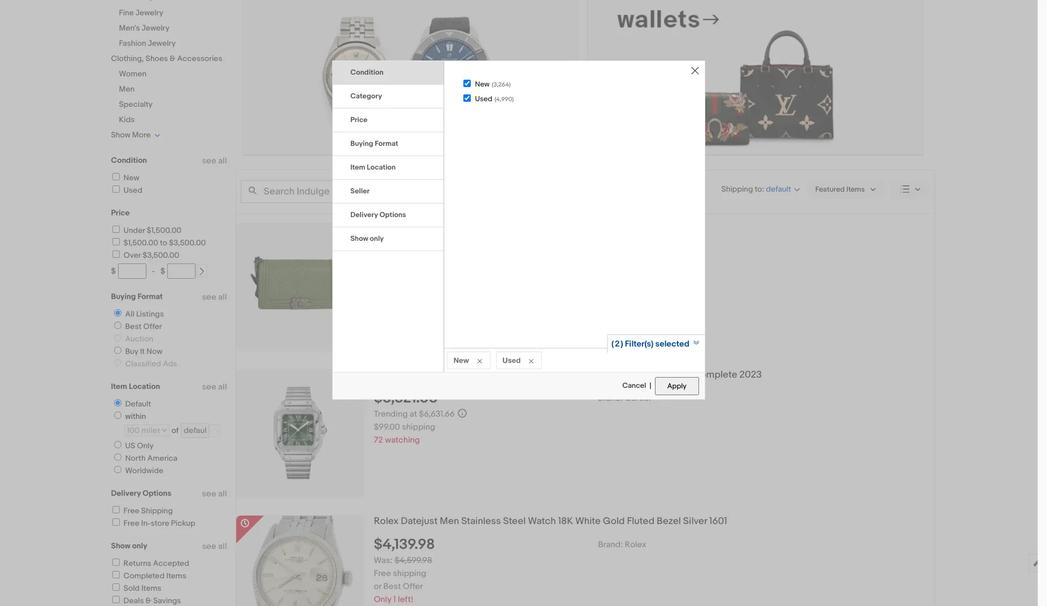 Task type: vqa. For each thing, say whether or not it's contained in the screenshot.
sellers'
no



Task type: describe. For each thing, give the bounding box(es) containing it.
buy
[[125, 347, 138, 356]]

santos
[[407, 369, 437, 380]]

cancel button
[[622, 377, 647, 396]]

items for sold items
[[141, 583, 161, 593]]

Buy It Now radio
[[114, 347, 121, 354]]

1 vertical spatial condition
[[111, 155, 147, 165]]

at
[[410, 408, 417, 419]]

buying format inside tab list
[[351, 139, 398, 148]]

fashion jewelry link
[[119, 38, 176, 48]]

$1,500.00 to $3,500.00
[[124, 238, 206, 248]]

free for free in-store pickup
[[124, 518, 139, 528]]

cartier inside "link"
[[374, 369, 405, 380]]

clothing, shoes & accessories link
[[111, 54, 222, 63]]

only inside brand: rolex was: $4,599.98 free shipping or best offer only 1 left!
[[374, 594, 391, 605]]

best offer link
[[109, 322, 164, 331]]

1 vertical spatial &
[[146, 596, 151, 605]]

steel inside rolex datejust men stainless steel watch 18k white gold fluted bezel silver 1601 link
[[503, 515, 526, 527]]

1 horizontal spatial medium
[[520, 223, 556, 234]]

filter(s)
[[625, 339, 654, 349]]

1 vertical spatial $1,500.00
[[124, 238, 158, 248]]

Auction radio
[[114, 334, 121, 341]]

All Listings radio
[[114, 309, 121, 317]]

watches image
[[243, 0, 578, 154]]

accessories
[[177, 54, 222, 63]]

new/complete
[[669, 369, 738, 380]]

men inside clothing, shoes & accessories women men specialty kids
[[119, 84, 135, 94]]

( for used
[[495, 95, 496, 103]]

0 horizontal spatial delivery options
[[111, 488, 172, 498]]

of
[[172, 426, 179, 435]]

bag
[[652, 223, 669, 234]]

brand: cartier
[[598, 393, 652, 403]]

left!
[[398, 594, 414, 605]]

1 vertical spatial buying
[[111, 292, 136, 301]]

chanel
[[374, 223, 405, 234]]

see all for all listings
[[202, 292, 227, 302]]

gold
[[603, 515, 625, 527]]

1 horizontal spatial men
[[440, 515, 459, 527]]

shipping inside brand: rolex was: $4,599.98 free shipping or best offer only 1 left!
[[393, 568, 426, 579]]

under $1,500.00 link
[[111, 226, 182, 235]]

free in-store pickup link
[[111, 518, 195, 528]]

1 vertical spatial $3,500.00
[[143, 250, 179, 260]]

specialty
[[119, 99, 153, 109]]

North America radio
[[114, 453, 121, 461]]

us only
[[125, 441, 154, 451]]

free in-store pickup
[[124, 518, 195, 528]]

buy it now
[[125, 347, 163, 356]]

light
[[598, 223, 620, 234]]

watching
[[385, 434, 420, 445]]

worldwide link
[[109, 466, 166, 475]]

sold items
[[124, 583, 161, 593]]

kids link
[[119, 115, 135, 124]]

more
[[132, 130, 151, 140]]

35.1mm
[[478, 369, 510, 380]]

buy it now link
[[109, 347, 165, 356]]

0 vertical spatial used
[[475, 94, 493, 103]]

item inside tab list
[[351, 163, 365, 172]]

all for returns accepted
[[218, 541, 227, 552]]

calfskin
[[407, 223, 443, 234]]

over $3,500.00 link
[[111, 250, 179, 260]]

deals
[[124, 596, 144, 605]]

dial
[[650, 369, 667, 380]]

auction
[[125, 334, 153, 344]]

women
[[119, 69, 146, 79]]

brand: rolex was: $4,599.98 free shipping or best offer only 1 left!
[[374, 539, 647, 605]]

store
[[151, 518, 169, 528]]

to
[[160, 238, 167, 248]]

0 vertical spatial format
[[375, 139, 398, 148]]

0 horizontal spatial options
[[143, 488, 172, 498]]

worldwide
[[125, 466, 163, 475]]

0 vertical spatial $3,500.00
[[169, 238, 206, 248]]

2023
[[740, 369, 762, 380]]

condition inside tab list
[[351, 68, 384, 77]]

$4,599.98
[[395, 555, 432, 566]]

ads
[[163, 359, 177, 369]]

1 vertical spatial buying format
[[111, 292, 163, 301]]

fine jewelry link
[[119, 8, 163, 18]]

sold
[[124, 583, 140, 593]]

us
[[125, 441, 135, 451]]

0 horizontal spatial show only
[[111, 541, 147, 551]]

over $3,500.00
[[124, 250, 179, 260]]

( for new
[[492, 81, 494, 88]]

Used checkbox
[[112, 185, 120, 193]]

default text field
[[181, 423, 209, 438]]

2 horizontal spatial )
[[621, 339, 623, 349]]

rolex inside rolex datejust men stainless steel watch 18k white gold fluted bezel silver 1601 link
[[374, 515, 399, 527]]

Over $3,500.00 checkbox
[[112, 250, 120, 258]]

chanel calfskin chevron quilted medium boy flap light green bag link
[[374, 223, 935, 234]]

0 vertical spatial green
[[622, 223, 650, 234]]

brand: for cartier
[[598, 393, 623, 403]]

2 vertical spatial jewelry
[[148, 38, 176, 48]]

1 horizontal spatial cartier
[[625, 393, 652, 403]]

1
[[393, 594, 396, 605]]

Maximum Value text field
[[168, 263, 196, 279]]

north america
[[125, 453, 178, 463]]

1 vertical spatial delivery
[[111, 488, 141, 498]]

$1,500.00 to $3,500.00 link
[[111, 238, 206, 248]]

-
[[152, 266, 155, 276]]

0 vertical spatial jewelry
[[136, 8, 163, 18]]

see for default
[[202, 382, 216, 392]]

flap
[[577, 223, 596, 234]]

Classified Ads radio
[[114, 359, 121, 366]]

cartier santos medium 35.1mm wssa0061 steel roman green dial new/complete 2023
[[374, 369, 762, 380]]

free shipping
[[124, 506, 173, 516]]

free inside brand: rolex was: $4,599.98 free shipping or best offer only 1 left!
[[374, 568, 391, 579]]

under $1,500.00
[[124, 226, 182, 235]]

new ( 3,264 )
[[475, 80, 511, 89]]

returns accepted link
[[111, 559, 189, 568]]

0 horizontal spatial item location
[[111, 382, 160, 391]]

chevron
[[445, 223, 483, 234]]

see all for new
[[202, 155, 227, 166]]

see for returns accepted
[[202, 541, 216, 552]]

0 horizontal spatial price
[[111, 208, 130, 218]]

wssa0061
[[512, 369, 560, 380]]

buying inside tab list
[[351, 139, 373, 148]]

1 horizontal spatial price
[[351, 115, 368, 124]]

0 vertical spatial show
[[111, 130, 130, 140]]

Under $1,500.00 checkbox
[[112, 226, 120, 233]]

2 horizontal spatial used
[[503, 356, 521, 365]]

Deals & Savings checkbox
[[112, 596, 120, 603]]

0 horizontal spatial only
[[137, 441, 154, 451]]

quilted
[[485, 223, 518, 234]]

all for free shipping
[[218, 488, 227, 499]]

savings
[[153, 596, 181, 605]]

deals & savings
[[124, 596, 181, 605]]

within
[[125, 412, 146, 421]]

$99.00
[[374, 421, 400, 432]]

america
[[147, 453, 178, 463]]

rolex datejust men stainless steel watch 18k white gold fluted bezel silver 1601 link
[[374, 515, 935, 527]]

New checkbox
[[112, 173, 120, 180]]

bezel
[[657, 515, 681, 527]]

2
[[615, 339, 620, 349]]

$ for "minimum value" text field
[[111, 266, 116, 276]]

best inside brand: rolex was: $4,599.98 free shipping or best offer only 1 left!
[[383, 581, 401, 592]]

items for completed items
[[166, 571, 186, 581]]

dialog containing (
[[0, 0, 1046, 606]]

men link
[[119, 84, 135, 94]]

under
[[124, 226, 145, 235]]

chanel calfskin chevron quilted medium boy flap light green bag image
[[236, 223, 364, 351]]

see for all listings
[[202, 292, 216, 302]]

men's
[[119, 23, 140, 33]]

seller
[[351, 187, 370, 196]]

returns accepted
[[124, 559, 189, 568]]



Task type: locate. For each thing, give the bounding box(es) containing it.
4 see all button from the top
[[202, 488, 227, 499]]

buying format up all listings link
[[111, 292, 163, 301]]

us only link
[[109, 441, 156, 451]]

0 horizontal spatial (
[[492, 81, 494, 88]]

0 vertical spatial delivery
[[351, 210, 378, 219]]

1 horizontal spatial items
[[166, 571, 186, 581]]

1 vertical spatial cartier
[[625, 393, 652, 403]]

Default radio
[[114, 399, 121, 406]]

submit price range image
[[198, 268, 206, 275]]

Apply submit
[[655, 377, 699, 395]]

( 2 ) filter(s) selected
[[612, 339, 690, 349]]

free right free shipping option
[[124, 506, 139, 516]]

pickup
[[171, 518, 195, 528]]

( inside new ( 3,264 )
[[492, 81, 494, 88]]

rolex inside brand: rolex was: $4,599.98 free shipping or best offer only 1 left!
[[625, 539, 647, 550]]

see all button for returns accepted
[[202, 541, 227, 552]]

2 horizontal spatial (
[[612, 339, 614, 349]]

1 vertical spatial jewelry
[[142, 23, 170, 33]]

price up under $1,500.00 checkbox
[[111, 208, 130, 218]]

all for new
[[218, 155, 227, 166]]

) for used
[[512, 95, 514, 103]]

all listings
[[125, 309, 164, 319]]

2 vertical spatial )
[[621, 339, 623, 349]]

1 vertical spatial only
[[374, 594, 391, 605]]

classified ads
[[125, 359, 177, 369]]

show more
[[111, 130, 151, 140]]

2 horizontal spatial new
[[475, 80, 490, 89]]

0 horizontal spatial delivery
[[111, 488, 141, 498]]

1 vertical spatial men
[[440, 515, 459, 527]]

$ down over $3,500.00 option at top left
[[111, 266, 116, 276]]

buying up all listings option
[[111, 292, 136, 301]]

default
[[125, 399, 151, 409]]

show only
[[351, 234, 384, 243], [111, 541, 147, 551]]

) inside used ( 4,990 )
[[512, 95, 514, 103]]

$3,500.00 right 'to'
[[169, 238, 206, 248]]

go image
[[212, 427, 219, 435]]

steel left watch
[[503, 515, 526, 527]]

0 vertical spatial options
[[380, 210, 406, 219]]

cartier santos medium 35.1mm wssa0061 steel roman green dial new/complete 2023 image
[[236, 385, 364, 481]]

brand: inside brand: rolex was: $4,599.98 free shipping or best offer only 1 left!
[[598, 539, 623, 550]]

1 vertical spatial location
[[129, 382, 160, 391]]

1 vertical spatial items
[[141, 583, 161, 593]]

only down chanel
[[370, 234, 384, 243]]

2 vertical spatial show
[[111, 541, 130, 551]]

green up cancel
[[620, 369, 648, 380]]

jewelry up fashion jewelry link
[[142, 23, 170, 33]]

none checkbox inside dialog
[[464, 80, 471, 87]]

1 vertical spatial price
[[111, 208, 130, 218]]

0 vertical spatial medium
[[520, 223, 556, 234]]

0 vertical spatial only
[[137, 441, 154, 451]]

) for new
[[509, 81, 511, 88]]

1 horizontal spatial condition
[[351, 68, 384, 77]]

medium inside "link"
[[439, 369, 476, 380]]

see all button for free shipping
[[202, 488, 227, 499]]

classified
[[125, 359, 161, 369]]

1 vertical spatial used
[[124, 185, 142, 195]]

1 vertical spatial delivery options
[[111, 488, 172, 498]]

$3,500.00
[[169, 238, 206, 248], [143, 250, 179, 260]]

$
[[111, 266, 116, 276], [161, 266, 165, 276]]

best up 1
[[383, 581, 401, 592]]

cancel
[[623, 381, 646, 390]]

buying up seller
[[351, 139, 373, 148]]

0 horizontal spatial medium
[[439, 369, 476, 380]]

steel inside cartier santos medium 35.1mm wssa0061 steel roman green dial new/complete 2023 "link"
[[562, 369, 585, 380]]

$1,500.00 up over $3,500.00 link
[[124, 238, 158, 248]]

brand: down roman
[[598, 393, 623, 403]]

men's jewelry link
[[119, 23, 170, 33]]

handbags image
[[588, 0, 923, 154]]

( down new ( 3,264 ) on the left
[[495, 95, 496, 103]]

1 vertical spatial medium
[[439, 369, 476, 380]]

free for free shipping
[[124, 506, 139, 516]]

show down seller
[[351, 234, 368, 243]]

see all button for new
[[202, 155, 227, 166]]

1 horizontal spatial only
[[370, 234, 384, 243]]

4 all from the top
[[218, 488, 227, 499]]

only up the returns
[[132, 541, 147, 551]]

1 all from the top
[[218, 155, 227, 166]]

see for free shipping
[[202, 488, 216, 499]]

show only inside tab list
[[351, 234, 384, 243]]

3 all from the top
[[218, 382, 227, 392]]

0 vertical spatial price
[[351, 115, 368, 124]]

shipping down $4,599.98
[[393, 568, 426, 579]]

1 see from the top
[[202, 155, 216, 166]]

shipping inside $99.00 shipping 72 watching
[[402, 421, 435, 432]]

used ( 4,990 )
[[475, 94, 514, 103]]

see all
[[202, 155, 227, 166], [202, 292, 227, 302], [202, 382, 227, 392], [202, 488, 227, 499], [202, 541, 227, 552]]

4 see from the top
[[202, 488, 216, 499]]

0 vertical spatial (
[[492, 81, 494, 88]]

close image
[[691, 67, 699, 75]]

& right the shoes
[[170, 54, 176, 63]]

free down was:
[[374, 568, 391, 579]]

None checkbox
[[464, 80, 471, 87]]

$1,500.00 up 'to'
[[147, 226, 182, 235]]

1 horizontal spatial steel
[[562, 369, 585, 380]]

only
[[370, 234, 384, 243], [132, 541, 147, 551]]

5 all from the top
[[218, 541, 227, 552]]

medium
[[520, 223, 556, 234], [439, 369, 476, 380]]

2 all from the top
[[218, 292, 227, 302]]

category
[[351, 92, 382, 101]]

$6,321.00
[[374, 389, 438, 407]]

item location inside tab list
[[351, 163, 396, 172]]

trending at $6,631.66
[[374, 408, 455, 419]]

deals & savings link
[[111, 596, 181, 605]]

0 vertical spatial items
[[166, 571, 186, 581]]

0 horizontal spatial condition
[[111, 155, 147, 165]]

items up deals & savings
[[141, 583, 161, 593]]

format
[[375, 139, 398, 148], [138, 292, 163, 301]]

1 horizontal spatial buying format
[[351, 139, 398, 148]]

0 vertical spatial offer
[[143, 322, 162, 331]]

all for default
[[218, 382, 227, 392]]

1 horizontal spatial options
[[380, 210, 406, 219]]

Best Offer radio
[[114, 322, 121, 329]]

north america link
[[109, 453, 180, 463]]

dialog
[[0, 0, 1046, 606]]

1 brand: from the top
[[598, 393, 623, 403]]

men right datejust
[[440, 515, 459, 527]]

north
[[125, 453, 146, 463]]

2 vertical spatial new
[[454, 356, 469, 365]]

only left 1
[[374, 594, 391, 605]]

$99.00 shipping 72 watching
[[374, 421, 435, 445]]

4,990
[[496, 95, 512, 103]]

best offer
[[125, 322, 162, 331]]

0 horizontal spatial cartier
[[374, 369, 405, 380]]

None text field
[[243, 0, 578, 155]]

( inside used ( 4,990 )
[[495, 95, 496, 103]]

1 horizontal spatial &
[[170, 54, 176, 63]]

2 vertical spatial used
[[503, 356, 521, 365]]

location inside tab list
[[367, 163, 396, 172]]

0 vertical spatial free
[[124, 506, 139, 516]]

( up used ( 4,990 )
[[492, 81, 494, 88]]

0 horizontal spatial rolex
[[374, 515, 399, 527]]

completed items link
[[111, 571, 186, 581]]

5 see from the top
[[202, 541, 216, 552]]

rolex up $4,139.98
[[374, 515, 399, 527]]

white
[[575, 515, 601, 527]]

free left in-
[[124, 518, 139, 528]]

items down accepted
[[166, 571, 186, 581]]

roman
[[587, 369, 618, 380]]

2 vertical spatial (
[[612, 339, 614, 349]]

clothing,
[[111, 54, 144, 63]]

0 horizontal spatial steel
[[503, 515, 526, 527]]

within radio
[[114, 412, 121, 419]]

rolex datejust men stainless steel watch 18k white gold fluted bezel silver 1601
[[374, 515, 727, 527]]

shoes
[[146, 54, 168, 63]]

1 vertical spatial shipping
[[393, 568, 426, 579]]

5 see all button from the top
[[202, 541, 227, 552]]

1 horizontal spatial item location
[[351, 163, 396, 172]]

0 horizontal spatial location
[[129, 382, 160, 391]]

offer inside brand: rolex was: $4,599.98 free shipping or best offer only 1 left!
[[403, 581, 423, 592]]

delivery inside tab list
[[351, 210, 378, 219]]

stainless
[[461, 515, 501, 527]]

0 vertical spatial shipping
[[402, 421, 435, 432]]

& inside clothing, shoes & accessories women men specialty kids
[[170, 54, 176, 63]]

condition up the category
[[351, 68, 384, 77]]

3 see from the top
[[202, 382, 216, 392]]

men down women
[[119, 84, 135, 94]]

1 vertical spatial free
[[124, 518, 139, 528]]

see for new
[[202, 155, 216, 166]]

Completed Items checkbox
[[112, 571, 120, 578]]

see all button for all listings
[[202, 292, 227, 302]]

offer down listings
[[143, 322, 162, 331]]

$3,500.00 down 'to'
[[143, 250, 179, 260]]

used
[[475, 94, 493, 103], [124, 185, 142, 195], [503, 356, 521, 365]]

( left 2
[[612, 339, 614, 349]]

1 vertical spatial best
[[383, 581, 401, 592]]

0 horizontal spatial only
[[132, 541, 147, 551]]

2 brand: from the top
[[598, 539, 623, 550]]

1 vertical spatial show only
[[111, 541, 147, 551]]

now
[[147, 347, 163, 356]]

1 horizontal spatial new
[[454, 356, 469, 365]]

4 see all from the top
[[202, 488, 227, 499]]

0 horizontal spatial )
[[509, 81, 511, 88]]

boy
[[558, 223, 575, 234]]

or
[[374, 581, 382, 592]]

3 see all button from the top
[[202, 382, 227, 392]]

rolex down fluted
[[625, 539, 647, 550]]

$ right "-"
[[161, 266, 165, 276]]

2 see all button from the top
[[202, 292, 227, 302]]

1 see all button from the top
[[202, 155, 227, 166]]

0 vertical spatial cartier
[[374, 369, 405, 380]]

0 horizontal spatial format
[[138, 292, 163, 301]]

see all for returns accepted
[[202, 541, 227, 552]]

Minimum Value text field
[[118, 263, 146, 279]]

sold items link
[[111, 583, 161, 593]]

1 vertical spatial item
[[111, 382, 127, 391]]

delivery down seller
[[351, 210, 378, 219]]

best up auction link
[[125, 322, 142, 331]]

1 vertical spatial item location
[[111, 382, 160, 391]]

delivery options inside tab list
[[351, 210, 406, 219]]

rolex datejust men stainless steel watch 18k white gold fluted bezel silver 1601 image
[[244, 515, 356, 606]]

was:
[[374, 555, 393, 566]]

$ for maximum value text box
[[161, 266, 165, 276]]

medium left boy
[[520, 223, 556, 234]]

green inside "link"
[[620, 369, 648, 380]]

item location
[[351, 163, 396, 172], [111, 382, 160, 391]]

$1,500.00
[[147, 226, 182, 235], [124, 238, 158, 248]]

2 see from the top
[[202, 292, 216, 302]]

location up default
[[129, 382, 160, 391]]

& down sold items
[[146, 596, 151, 605]]

$1,500.00 to $3,500.00 checkbox
[[112, 238, 120, 245]]

2 see all from the top
[[202, 292, 227, 302]]

1 $ from the left
[[111, 266, 116, 276]]

1 horizontal spatial only
[[374, 594, 391, 605]]

Sold Items checkbox
[[112, 583, 120, 591]]

item
[[351, 163, 365, 172], [111, 382, 127, 391]]

offer up left!
[[403, 581, 423, 592]]

condition
[[351, 68, 384, 77], [111, 155, 147, 165]]

5 see all from the top
[[202, 541, 227, 552]]

1 horizontal spatial buying
[[351, 139, 373, 148]]

1 horizontal spatial location
[[367, 163, 396, 172]]

used up 35.1mm
[[503, 356, 521, 365]]

0 vertical spatial best
[[125, 322, 142, 331]]

format up listings
[[138, 292, 163, 301]]

3 see all from the top
[[202, 382, 227, 392]]

Returns Accepted checkbox
[[112, 559, 120, 566]]

used down "new" link
[[124, 185, 142, 195]]

1 vertical spatial offer
[[403, 581, 423, 592]]

offer
[[143, 322, 162, 331], [403, 581, 423, 592]]

0 horizontal spatial item
[[111, 382, 127, 391]]

shipping down trending at $6,631.66
[[402, 421, 435, 432]]

1 horizontal spatial (
[[495, 95, 496, 103]]

new link
[[111, 173, 139, 183]]

2 $ from the left
[[161, 266, 165, 276]]

delivery options
[[351, 210, 406, 219], [111, 488, 172, 498]]

see all for default
[[202, 382, 227, 392]]

1 horizontal spatial $
[[161, 266, 165, 276]]

brand: down gold
[[598, 539, 623, 550]]

cartier santos medium 35.1mm wssa0061 steel roman green dial new/complete 2023 link
[[374, 369, 935, 381]]

1 see all from the top
[[202, 155, 227, 166]]

item up default 'radio'
[[111, 382, 127, 391]]

1 vertical spatial green
[[620, 369, 648, 380]]

used down new ( 3,264 ) on the left
[[475, 94, 493, 103]]

1 vertical spatial show
[[351, 234, 368, 243]]

price down the category
[[351, 115, 368, 124]]

3,264
[[494, 81, 509, 88]]

over
[[124, 250, 141, 260]]

location up seller
[[367, 163, 396, 172]]

selected
[[656, 339, 690, 349]]

0 vertical spatial $1,500.00
[[147, 226, 182, 235]]

show down kids
[[111, 130, 130, 140]]

jewelry up clothing, shoes & accessories link
[[148, 38, 176, 48]]

returns
[[124, 559, 151, 568]]

1 horizontal spatial rolex
[[625, 539, 647, 550]]

location
[[367, 163, 396, 172], [129, 382, 160, 391]]

delivery up free shipping option
[[111, 488, 141, 498]]

item location up default
[[111, 382, 160, 391]]

all
[[125, 309, 135, 319]]

&
[[170, 54, 176, 63], [146, 596, 151, 605]]

$6,631.66
[[419, 408, 455, 419]]

medium right santos
[[439, 369, 476, 380]]

(
[[492, 81, 494, 88], [495, 95, 496, 103], [612, 339, 614, 349]]

green left bag
[[622, 223, 650, 234]]

cartier down cancel
[[625, 393, 652, 403]]

1 vertical spatial only
[[132, 541, 147, 551]]

delivery options up chanel
[[351, 210, 406, 219]]

specialty link
[[119, 99, 153, 109]]

0 horizontal spatial used
[[124, 185, 142, 195]]

see all for free shipping
[[202, 488, 227, 499]]

0 vertical spatial new
[[475, 80, 490, 89]]

shipping
[[141, 506, 173, 516]]

format down the category
[[375, 139, 398, 148]]

see all button for default
[[202, 382, 227, 392]]

None text field
[[588, 0, 923, 155]]

trending
[[374, 408, 408, 419]]

brand: for rolex
[[598, 539, 623, 550]]

item location up seller
[[351, 163, 396, 172]]

1 vertical spatial new
[[124, 173, 139, 183]]

Worldwide radio
[[114, 466, 121, 473]]

options up chanel
[[380, 210, 406, 219]]

0 horizontal spatial new
[[124, 173, 139, 183]]

options up shipping
[[143, 488, 172, 498]]

show more button
[[111, 130, 160, 140]]

1 horizontal spatial show only
[[351, 234, 384, 243]]

Free Shipping checkbox
[[112, 506, 120, 513]]

show only up the returns
[[111, 541, 147, 551]]

condition up "new" link
[[111, 155, 147, 165]]

all for all listings
[[218, 292, 227, 302]]

classified ads link
[[109, 359, 179, 369]]

US Only radio
[[114, 441, 121, 448]]

2 vertical spatial free
[[374, 568, 391, 579]]

cartier up $6,321.00
[[374, 369, 405, 380]]

jewelry up 'men's jewelry' link
[[136, 8, 163, 18]]

0 vertical spatial buying
[[351, 139, 373, 148]]

0 vertical spatial men
[[119, 84, 135, 94]]

fashion
[[119, 38, 146, 48]]

0 vertical spatial show only
[[351, 234, 384, 243]]

0 vertical spatial )
[[509, 81, 511, 88]]

it
[[140, 347, 145, 356]]

0 horizontal spatial men
[[119, 84, 135, 94]]

) inside new ( 3,264 )
[[509, 81, 511, 88]]

item up seller
[[351, 163, 365, 172]]

listings
[[136, 309, 164, 319]]

buying format down the category
[[351, 139, 398, 148]]

shipping
[[402, 421, 435, 432], [393, 568, 426, 579]]

show only down chanel
[[351, 234, 384, 243]]

0 horizontal spatial offer
[[143, 322, 162, 331]]

delivery options up "free shipping" link
[[111, 488, 172, 498]]

tab list containing condition
[[333, 61, 444, 251]]

show up 'returns accepted' option
[[111, 541, 130, 551]]

steel left roman
[[562, 369, 585, 380]]

only up north america link
[[137, 441, 154, 451]]

women link
[[119, 69, 146, 79]]

1 vertical spatial steel
[[503, 515, 526, 527]]

1 horizontal spatial format
[[375, 139, 398, 148]]

tab list
[[333, 61, 444, 251]]

0 horizontal spatial items
[[141, 583, 161, 593]]

default link
[[109, 399, 153, 409]]

1 horizontal spatial )
[[512, 95, 514, 103]]

accepted
[[153, 559, 189, 568]]

1 vertical spatial (
[[495, 95, 496, 103]]

chanel calfskin chevron quilted medium boy flap light green bag
[[374, 223, 669, 234]]

Free In-store Pickup checkbox
[[112, 518, 120, 526]]

None checkbox
[[464, 94, 471, 102]]

buying
[[351, 139, 373, 148], [111, 292, 136, 301]]



